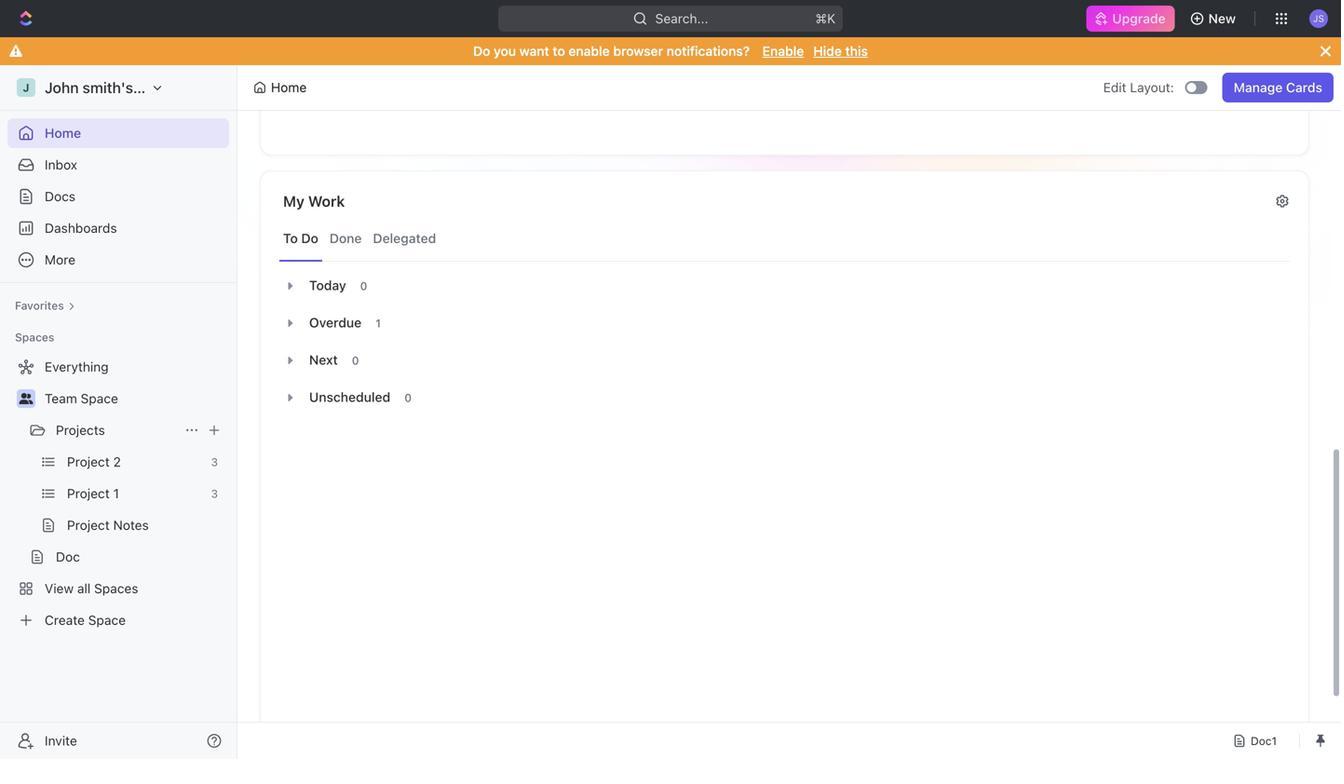 Task type: vqa. For each thing, say whether or not it's contained in the screenshot.
Doc
yes



Task type: describe. For each thing, give the bounding box(es) containing it.
done tab
[[326, 216, 366, 261]]

my work
[[283, 192, 345, 210]]

favorites
[[15, 299, 64, 312]]

project 1 link
[[67, 479, 204, 509]]

view all spaces link
[[7, 574, 225, 604]]

edit layout:
[[1104, 80, 1174, 95]]

0 for unscheduled
[[404, 391, 412, 405]]

⌘k
[[815, 11, 836, 26]]

space for create space
[[88, 612, 126, 628]]

new
[[1209, 11, 1236, 26]]

project for project notes
[[67, 517, 110, 533]]

view
[[45, 581, 74, 596]]

unscheduled
[[309, 390, 390, 405]]

invite
[[45, 733, 77, 748]]

create space
[[45, 612, 126, 628]]

edit
[[1104, 80, 1127, 95]]

delegated tab
[[369, 216, 440, 261]]

sidebar navigation
[[0, 65, 241, 759]]

dashboards
[[45, 220, 117, 236]]

j
[[23, 81, 29, 94]]

to
[[283, 231, 298, 246]]

project notes link
[[67, 510, 225, 540]]

docs link
[[7, 182, 229, 211]]

do inside tab
[[301, 231, 318, 246]]

notes
[[113, 517, 149, 533]]

done
[[330, 231, 362, 246]]

to do tab
[[279, 216, 322, 261]]

team
[[45, 391, 77, 406]]

manage
[[1234, 80, 1283, 95]]

enable
[[763, 43, 804, 59]]

projects link
[[56, 415, 177, 445]]

spaces inside view all spaces link
[[94, 581, 138, 596]]

new button
[[1183, 4, 1247, 34]]

home inside "link"
[[45, 125, 81, 141]]

tree inside sidebar navigation
[[7, 352, 229, 635]]

view all spaces
[[45, 581, 138, 596]]

js
[[1313, 13, 1325, 24]]

inbox
[[45, 157, 77, 172]]

workspace
[[137, 79, 214, 96]]

project for project 1
[[67, 486, 110, 501]]



Task type: locate. For each thing, give the bounding box(es) containing it.
3 up project notes link
[[211, 487, 218, 500]]

0 vertical spatial 3
[[211, 456, 218, 469]]

john smith's workspace, , element
[[17, 78, 35, 97]]

0 vertical spatial home
[[271, 80, 307, 95]]

project 2
[[67, 454, 121, 469]]

to
[[553, 43, 565, 59]]

1 vertical spatial home
[[45, 125, 81, 141]]

0 vertical spatial do
[[473, 43, 490, 59]]

2 project from the top
[[67, 486, 110, 501]]

upgrade link
[[1086, 6, 1175, 32]]

this
[[845, 43, 868, 59]]

manage cards button
[[1223, 73, 1334, 102]]

0 horizontal spatial do
[[301, 231, 318, 246]]

0 for next
[[352, 354, 359, 367]]

tab list
[[279, 216, 1290, 262]]

do
[[473, 43, 490, 59], [301, 231, 318, 246]]

2 3 from the top
[[211, 487, 218, 500]]

project down "project 1"
[[67, 517, 110, 533]]

3
[[211, 456, 218, 469], [211, 487, 218, 500]]

1 vertical spatial space
[[88, 612, 126, 628]]

space down everything link
[[81, 391, 118, 406]]

0 vertical spatial spaces
[[15, 331, 54, 344]]

3 for 1
[[211, 487, 218, 500]]

0 for today
[[360, 280, 367, 293]]

enable
[[569, 43, 610, 59]]

0 horizontal spatial 0
[[352, 354, 359, 367]]

john
[[45, 79, 79, 96]]

3 right project 2 link
[[211, 456, 218, 469]]

everything link
[[7, 352, 225, 382]]

create
[[45, 612, 85, 628]]

1 vertical spatial spaces
[[94, 581, 138, 596]]

1 horizontal spatial do
[[473, 43, 490, 59]]

1 horizontal spatial 1
[[376, 317, 381, 330]]

dashboards link
[[7, 213, 229, 243]]

project notes
[[67, 517, 149, 533]]

project
[[67, 454, 110, 469], [67, 486, 110, 501], [67, 517, 110, 533]]

1 vertical spatial project
[[67, 486, 110, 501]]

overdue
[[309, 315, 362, 330]]

3 project from the top
[[67, 517, 110, 533]]

1 vertical spatial 3
[[211, 487, 218, 500]]

browser
[[613, 43, 663, 59]]

everything
[[45, 359, 109, 374]]

space for team space
[[81, 391, 118, 406]]

2
[[113, 454, 121, 469]]

all
[[77, 581, 91, 596]]

to do
[[283, 231, 318, 246]]

smith's
[[83, 79, 133, 96]]

0 horizontal spatial spaces
[[15, 331, 54, 344]]

do left you
[[473, 43, 490, 59]]

tree
[[7, 352, 229, 635]]

tree containing everything
[[7, 352, 229, 635]]

do right to
[[301, 231, 318, 246]]

hide
[[813, 43, 842, 59]]

docs
[[45, 189, 75, 204]]

projects
[[56, 422, 105, 438]]

delegated
[[373, 231, 436, 246]]

home link
[[7, 118, 229, 148]]

2 vertical spatial 0
[[404, 391, 412, 405]]

want
[[520, 43, 549, 59]]

spaces up create space link
[[94, 581, 138, 596]]

favorites button
[[7, 294, 83, 317]]

create space link
[[7, 605, 225, 635]]

cards
[[1286, 80, 1323, 95]]

js button
[[1304, 4, 1334, 34]]

today
[[309, 278, 346, 293]]

inbox link
[[7, 150, 229, 180]]

do you want to enable browser notifications? enable hide this
[[473, 43, 868, 59]]

doc link
[[56, 542, 225, 572]]

project 2 link
[[67, 447, 204, 477]]

1 project from the top
[[67, 454, 110, 469]]

you
[[494, 43, 516, 59]]

space
[[81, 391, 118, 406], [88, 612, 126, 628]]

0 horizontal spatial home
[[45, 125, 81, 141]]

layout:
[[1130, 80, 1174, 95]]

1 inside tree
[[113, 486, 119, 501]]

space down view all spaces link at bottom left
[[88, 612, 126, 628]]

1 right overdue
[[376, 317, 381, 330]]

0 right today
[[360, 280, 367, 293]]

search...
[[655, 11, 708, 26]]

spaces down the favorites at the left
[[15, 331, 54, 344]]

1
[[376, 317, 381, 330], [113, 486, 119, 501]]

1 horizontal spatial 0
[[360, 280, 367, 293]]

2 vertical spatial project
[[67, 517, 110, 533]]

1 vertical spatial do
[[301, 231, 318, 246]]

1 3 from the top
[[211, 456, 218, 469]]

0 horizontal spatial 1
[[113, 486, 119, 501]]

1 horizontal spatial spaces
[[94, 581, 138, 596]]

home
[[271, 80, 307, 95], [45, 125, 81, 141]]

upgrade
[[1113, 11, 1166, 26]]

0 right next
[[352, 354, 359, 367]]

project 1
[[67, 486, 119, 501]]

0 right unscheduled
[[404, 391, 412, 405]]

team space link
[[45, 384, 225, 414]]

0 vertical spatial project
[[67, 454, 110, 469]]

1 vertical spatial 0
[[352, 354, 359, 367]]

0 vertical spatial 1
[[376, 317, 381, 330]]

1 vertical spatial 1
[[113, 486, 119, 501]]

doc
[[56, 549, 80, 564]]

project left 2
[[67, 454, 110, 469]]

manage cards
[[1234, 80, 1323, 95]]

spaces
[[15, 331, 54, 344], [94, 581, 138, 596]]

my
[[283, 192, 305, 210]]

user group image
[[19, 393, 33, 404]]

project for project 2
[[67, 454, 110, 469]]

0
[[360, 280, 367, 293], [352, 354, 359, 367], [404, 391, 412, 405]]

next
[[309, 352, 338, 368]]

john smith's workspace
[[45, 79, 214, 96]]

tab list containing to do
[[279, 216, 1290, 262]]

project down "project 2"
[[67, 486, 110, 501]]

2 horizontal spatial 0
[[404, 391, 412, 405]]

1 down 2
[[113, 486, 119, 501]]

more button
[[7, 245, 229, 275]]

3 for 2
[[211, 456, 218, 469]]

notifications?
[[667, 43, 750, 59]]

0 vertical spatial 0
[[360, 280, 367, 293]]

1 horizontal spatial home
[[271, 80, 307, 95]]

team space
[[45, 391, 118, 406]]

0 vertical spatial space
[[81, 391, 118, 406]]

more
[[45, 252, 75, 267]]

work
[[308, 192, 345, 210]]



